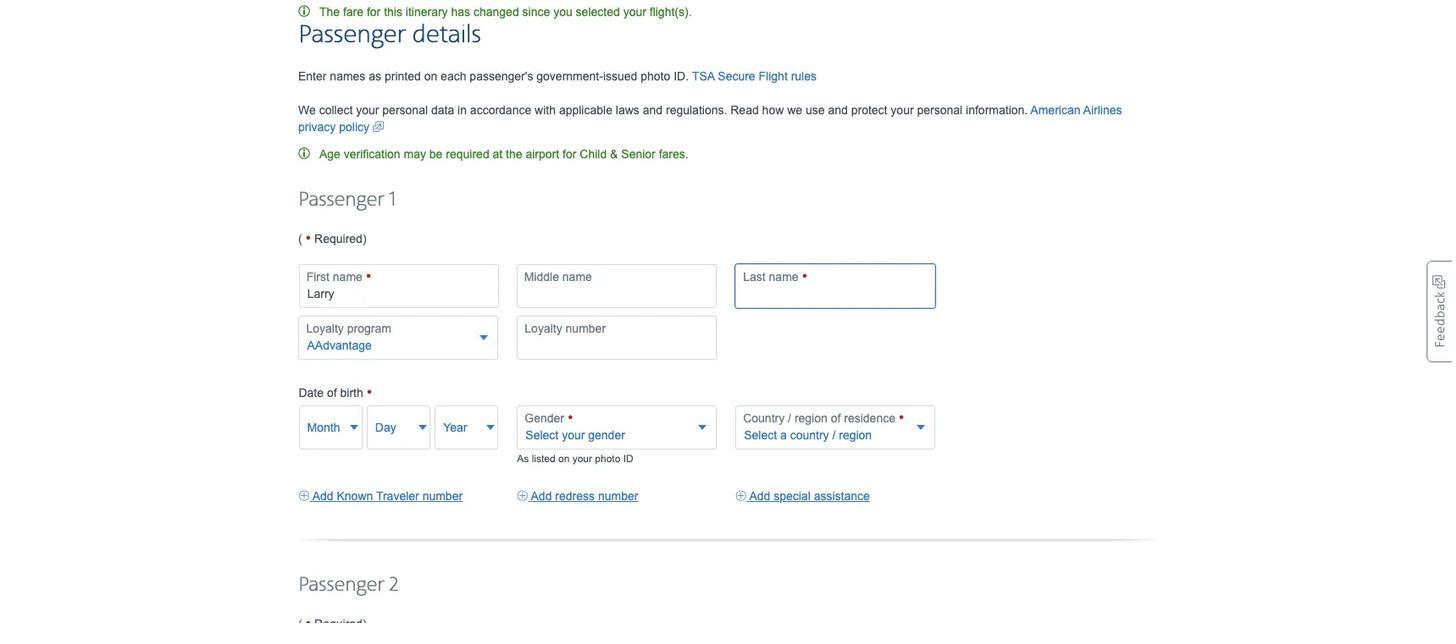 Task type: describe. For each thing, give the bounding box(es) containing it.
senior
[[621, 147, 656, 161]]

each
[[441, 69, 466, 83]]

regulations.
[[666, 103, 727, 117]]

passenger details
[[298, 19, 481, 51]]

tsa secure flight rules button
[[692, 68, 817, 85]]

add for add known traveler number
[[312, 490, 333, 503]]

)
[[363, 232, 367, 246]]

passenger 2
[[298, 573, 398, 598]]

loyalty program
[[306, 322, 391, 335]]

we
[[298, 103, 316, 117]]

id.
[[674, 69, 689, 83]]

1 vertical spatial for
[[563, 147, 576, 161]]

applicable
[[559, 103, 613, 117]]

how
[[762, 103, 784, 117]]

as
[[369, 69, 381, 83]]

region
[[795, 412, 828, 425]]

age verification may be required at the airport for child & senior fares.
[[316, 147, 689, 161]]

special
[[774, 490, 811, 503]]

add special assistance
[[749, 490, 870, 503]]

newpage image
[[373, 118, 384, 135]]

0 horizontal spatial for
[[367, 5, 381, 18]]

2 and from the left
[[828, 103, 848, 117]]

passenger for passenger 2
[[298, 573, 384, 598]]

loyalty for loyalty number
[[525, 322, 562, 335]]

rules
[[791, 69, 817, 83]]

add for add redress number
[[531, 490, 552, 503]]

this
[[384, 5, 402, 18]]

first name
[[306, 270, 366, 284]]

required
[[446, 147, 489, 161]]

0 horizontal spatial on
[[424, 69, 437, 83]]

program
[[347, 322, 391, 335]]

add image for add known traveler number
[[299, 488, 310, 505]]

add known traveler number
[[312, 490, 463, 503]]

1
[[389, 188, 396, 212]]

1 personal from the left
[[382, 103, 428, 117]]

residence
[[844, 412, 896, 425]]

government-
[[537, 69, 603, 83]]

name for last name
[[769, 270, 799, 284]]

the
[[319, 5, 340, 18]]

itinerary
[[406, 5, 448, 18]]

1 horizontal spatial photo
[[641, 69, 670, 83]]

your right protect
[[891, 103, 914, 117]]

required image for first name
[[366, 269, 371, 285]]

we collect your personal data in accordance with applicable laws and regulations. read how we use and protect your personal information.
[[298, 103, 1031, 117]]

enter
[[298, 69, 327, 83]]

data
[[431, 103, 454, 117]]

airport
[[526, 147, 559, 161]]

add for add special assistance
[[749, 490, 770, 503]]

loyalty number
[[525, 322, 606, 335]]

known
[[337, 490, 373, 503]]

&
[[610, 147, 618, 161]]

Middle name text field
[[517, 264, 717, 308]]

leave feedback, opens external site in new window image
[[1427, 261, 1452, 362]]

listed
[[532, 453, 556, 465]]

american
[[1031, 103, 1081, 117]]

your left flight(s).
[[623, 5, 646, 18]]

required image for last name
[[802, 269, 808, 285]]

names
[[330, 69, 365, 83]]

date
[[299, 386, 324, 400]]

add redress number
[[531, 490, 638, 503]]

1 and from the left
[[643, 103, 663, 117]]

middle name
[[524, 270, 592, 284]]

gender
[[525, 412, 568, 425]]

First name text field
[[299, 264, 499, 308]]

flight(s).
[[650, 5, 692, 18]]

assistance
[[814, 490, 870, 503]]

id
[[623, 453, 633, 465]]

may
[[404, 147, 426, 161]]

add special assistance button
[[736, 488, 870, 505]]

country / region of residence
[[743, 412, 899, 425]]

secure
[[718, 69, 755, 83]]

name for first name
[[333, 270, 362, 284]]

first
[[306, 270, 330, 284]]

traveler
[[376, 490, 419, 503]]

last name
[[743, 270, 802, 284]]



Task type: locate. For each thing, give the bounding box(es) containing it.
on left each
[[424, 69, 437, 83]]

1 add image from the left
[[299, 488, 310, 505]]

passenger left 2
[[298, 573, 384, 598]]

2 personal from the left
[[917, 103, 963, 117]]

the
[[506, 147, 522, 161]]

0 vertical spatial passenger
[[298, 19, 406, 51]]

3 add from the left
[[749, 490, 770, 503]]

issued
[[603, 69, 637, 83]]

flight
[[759, 69, 788, 83]]

1 loyalty from the left
[[306, 322, 344, 335]]

date of birth
[[299, 386, 367, 400]]

1 add from the left
[[312, 490, 333, 503]]

1 vertical spatial passenger
[[298, 188, 384, 212]]

2 add image from the left
[[736, 488, 747, 505]]

required )
[[311, 232, 367, 246]]

required image
[[305, 230, 311, 247], [802, 269, 808, 285], [568, 411, 573, 426], [899, 411, 904, 426]]

add image
[[517, 488, 528, 505]]

add
[[312, 490, 333, 503], [531, 490, 552, 503], [749, 490, 770, 503]]

0 horizontal spatial photo
[[595, 453, 620, 465]]

personal up the newpage icon
[[382, 103, 428, 117]]

0 vertical spatial of
[[327, 386, 337, 400]]

0 horizontal spatial loyalty
[[306, 322, 344, 335]]

2
[[389, 573, 398, 598]]

photo left id.
[[641, 69, 670, 83]]

passenger for passenger 1
[[298, 188, 384, 212]]

passenger up required )
[[298, 188, 384, 212]]

name
[[333, 270, 362, 284], [562, 270, 592, 284], [769, 270, 799, 284]]

required image down passenger 2
[[305, 616, 311, 624]]

1 horizontal spatial name
[[562, 270, 592, 284]]

0 horizontal spatial and
[[643, 103, 663, 117]]

of right the region
[[831, 412, 841, 425]]

verification
[[344, 147, 400, 161]]

redress
[[555, 490, 595, 503]]

with
[[535, 103, 556, 117]]

country
[[743, 412, 785, 425]]

airlines
[[1083, 103, 1122, 117]]

add left the known
[[312, 490, 333, 503]]

since
[[522, 5, 550, 18]]

0 horizontal spatial personal
[[382, 103, 428, 117]]

1 horizontal spatial add
[[531, 490, 552, 503]]

1 name from the left
[[333, 270, 362, 284]]

photo left id
[[595, 453, 620, 465]]

the fare for this itinerary has changed since you selected your flight(s).
[[316, 5, 692, 18]]

enter names as printed on each passenger's government-issued photo id. tsa secure flight rules
[[298, 69, 817, 83]]

be
[[429, 147, 443, 161]]

1 horizontal spatial of
[[831, 412, 841, 425]]

required image right residence
[[899, 411, 904, 426]]

1 horizontal spatial personal
[[917, 103, 963, 117]]

add image left special
[[736, 488, 747, 505]]

add image for add special assistance
[[736, 488, 747, 505]]

2 vertical spatial required image
[[305, 616, 311, 624]]

your up the newpage icon
[[356, 103, 379, 117]]

your up add redress number
[[572, 453, 592, 465]]

1 horizontal spatial and
[[828, 103, 848, 117]]

and
[[643, 103, 663, 117], [828, 103, 848, 117]]

passenger 1
[[298, 188, 396, 212]]

changed
[[474, 5, 519, 18]]

2 passenger from the top
[[298, 188, 384, 212]]

number down id
[[598, 490, 638, 503]]

as listed on your photo id
[[517, 453, 633, 465]]

1 horizontal spatial on
[[558, 453, 570, 465]]

on right listed
[[558, 453, 570, 465]]

2 name from the left
[[562, 270, 592, 284]]

2 vertical spatial passenger
[[298, 573, 384, 598]]

0 horizontal spatial name
[[333, 270, 362, 284]]

use
[[806, 103, 825, 117]]

of left birth
[[327, 386, 337, 400]]

name right "first"
[[333, 270, 362, 284]]

Last name text field
[[736, 264, 935, 308]]

child
[[580, 147, 607, 161]]

required image
[[366, 269, 371, 285], [367, 384, 372, 401], [305, 616, 311, 624]]

printed
[[385, 69, 421, 83]]

3 passenger from the top
[[298, 573, 384, 598]]

in
[[458, 103, 467, 117]]

personal left information.
[[917, 103, 963, 117]]

add inside button
[[531, 490, 552, 503]]

0 vertical spatial for
[[367, 5, 381, 18]]

policy
[[339, 120, 369, 134]]

add inside button
[[312, 490, 333, 503]]

has
[[451, 5, 470, 18]]

number
[[566, 322, 606, 335], [422, 490, 463, 503], [598, 490, 638, 503]]

we
[[787, 103, 802, 117]]

Loyalty number text field
[[517, 316, 717, 360]]

1 vertical spatial required image
[[367, 384, 372, 401]]

number inside button
[[422, 490, 463, 503]]

required image for date of birth
[[367, 384, 372, 401]]

on
[[424, 69, 437, 83], [558, 453, 570, 465]]

protect
[[851, 103, 888, 117]]

1 vertical spatial on
[[558, 453, 570, 465]]

passenger down fare in the top left of the page
[[298, 19, 406, 51]]

you
[[553, 5, 573, 18]]

2 horizontal spatial name
[[769, 270, 799, 284]]

(
[[298, 232, 305, 246]]

and right "laws"
[[643, 103, 663, 117]]

fares.
[[659, 147, 689, 161]]

add image
[[299, 488, 310, 505], [736, 488, 747, 505]]

0 vertical spatial photo
[[641, 69, 670, 83]]

collect
[[319, 103, 353, 117]]

0 vertical spatial required image
[[366, 269, 371, 285]]

required image right last
[[802, 269, 808, 285]]

add known traveler number button
[[299, 488, 463, 505]]

privacy
[[298, 120, 336, 134]]

birth
[[340, 386, 363, 400]]

add redress number button
[[517, 488, 638, 505]]

required image right birth
[[367, 384, 372, 401]]

required image for country / region of residence
[[899, 411, 904, 426]]

as
[[517, 453, 529, 465]]

name right last
[[769, 270, 799, 284]]

loyalty down middle
[[525, 322, 562, 335]]

for left this
[[367, 5, 381, 18]]

tsa
[[692, 69, 715, 83]]

number down the "middle name" text box
[[566, 322, 606, 335]]

add inside popup button
[[749, 490, 770, 503]]

1 vertical spatial of
[[831, 412, 841, 425]]

photo
[[641, 69, 670, 83], [595, 453, 620, 465]]

name for middle name
[[562, 270, 592, 284]]

add image left the known
[[299, 488, 310, 505]]

2 add from the left
[[531, 490, 552, 503]]

1 horizontal spatial for
[[563, 147, 576, 161]]

american airlines privacy policy
[[298, 103, 1122, 134]]

required image up as listed on your photo id
[[568, 411, 573, 426]]

0 horizontal spatial add
[[312, 490, 333, 503]]

american airlines privacy policy link
[[298, 103, 1122, 135]]

personal
[[382, 103, 428, 117], [917, 103, 963, 117]]

loyalty
[[306, 322, 344, 335], [525, 322, 562, 335]]

1 horizontal spatial add image
[[736, 488, 747, 505]]

required image for gender
[[568, 411, 573, 426]]

at
[[493, 147, 503, 161]]

loyalty left program
[[306, 322, 344, 335]]

accordance
[[470, 103, 531, 117]]

details
[[412, 19, 481, 51]]

passenger
[[298, 19, 406, 51], [298, 188, 384, 212], [298, 573, 384, 598]]

number right traveler
[[422, 490, 463, 503]]

passenger's
[[470, 69, 533, 83]]

0 horizontal spatial add image
[[299, 488, 310, 505]]

and right use
[[828, 103, 848, 117]]

/
[[788, 412, 791, 425]]

fare
[[343, 5, 364, 18]]

your
[[623, 5, 646, 18], [356, 103, 379, 117], [891, 103, 914, 117], [572, 453, 592, 465]]

1 vertical spatial photo
[[595, 453, 620, 465]]

add right add icon
[[531, 490, 552, 503]]

loyalty for loyalty program
[[306, 322, 344, 335]]

read
[[731, 103, 759, 117]]

required
[[314, 232, 363, 246]]

selected
[[576, 5, 620, 18]]

passenger for passenger details
[[298, 19, 406, 51]]

1 passenger from the top
[[298, 19, 406, 51]]

2 horizontal spatial add
[[749, 490, 770, 503]]

required image left required
[[305, 230, 311, 247]]

laws
[[616, 103, 640, 117]]

middle
[[524, 270, 559, 284]]

2 loyalty from the left
[[525, 322, 562, 335]]

0 horizontal spatial of
[[327, 386, 337, 400]]

name right middle
[[562, 270, 592, 284]]

1 horizontal spatial loyalty
[[525, 322, 562, 335]]

last
[[743, 270, 766, 284]]

0 vertical spatial on
[[424, 69, 437, 83]]

age
[[319, 147, 340, 161]]

required image for (
[[305, 230, 311, 247]]

information.
[[966, 103, 1028, 117]]

number inside button
[[598, 490, 638, 503]]

for left child
[[563, 147, 576, 161]]

3 name from the left
[[769, 270, 799, 284]]

add left special
[[749, 490, 770, 503]]

required image down ')'
[[366, 269, 371, 285]]



Task type: vqa. For each thing, say whether or not it's contained in the screenshot.
essentials
no



